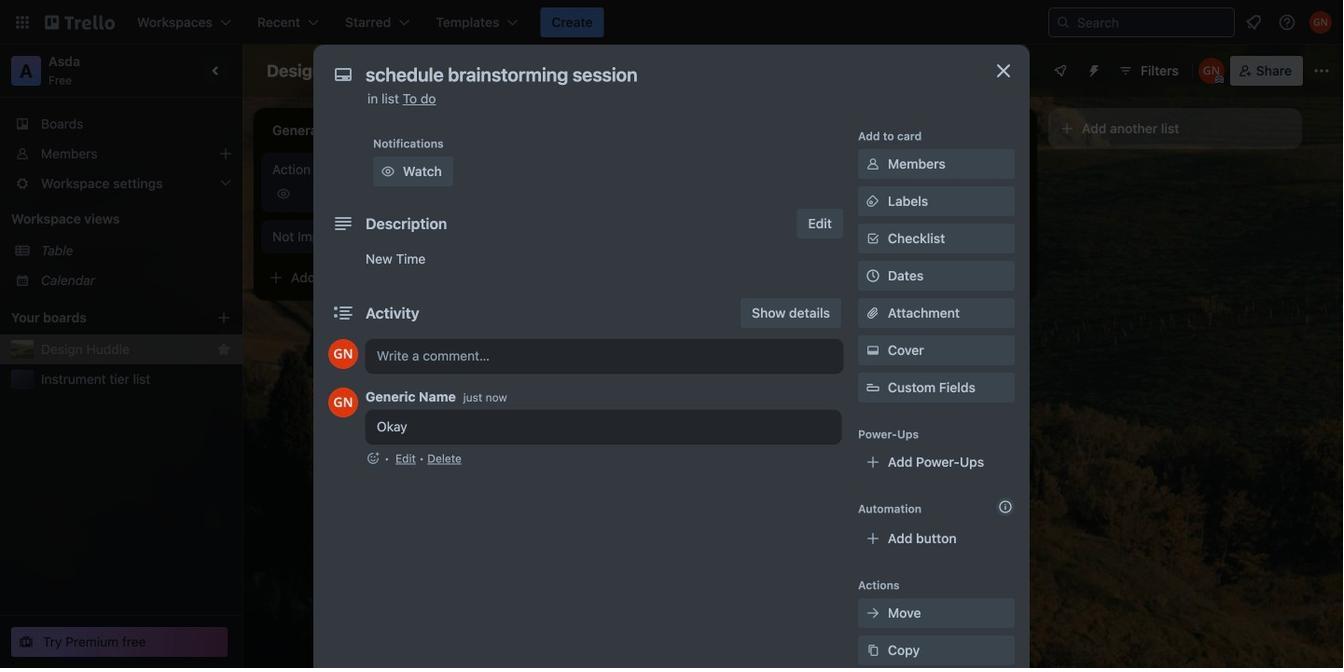 Task type: vqa. For each thing, say whether or not it's contained in the screenshot.
Write a comment text box
yes



Task type: locate. For each thing, give the bounding box(es) containing it.
open information menu image
[[1278, 13, 1297, 32]]

1 sm image from the top
[[864, 341, 883, 360]]

sm image
[[864, 341, 883, 360], [864, 605, 883, 623], [864, 642, 883, 661]]

Search field
[[1071, 9, 1234, 35]]

generic name (namegeneric382024) image
[[1199, 58, 1225, 84], [470, 183, 493, 205]]

star or unstar board image
[[405, 63, 420, 78]]

1 vertical spatial generic name (namegeneric382024) image
[[328, 340, 358, 369]]

None text field
[[356, 58, 972, 91]]

workspace visible image
[[438, 63, 453, 78]]

customize views image
[[553, 62, 572, 80]]

1 vertical spatial sm image
[[864, 605, 883, 623]]

0 vertical spatial generic name (namegeneric382024) image
[[1199, 58, 1225, 84]]

2 vertical spatial sm image
[[864, 642, 883, 661]]

0 vertical spatial sm image
[[864, 341, 883, 360]]

close dialog image
[[993, 60, 1015, 82]]

1 vertical spatial generic name (namegeneric382024) image
[[470, 183, 493, 205]]

3 sm image from the top
[[864, 642, 883, 661]]

generic name (namegeneric382024) image
[[1310, 11, 1332, 34], [328, 340, 358, 369], [328, 388, 358, 418]]

add reaction image
[[366, 450, 381, 468]]

sm image
[[864, 155, 883, 174], [379, 162, 397, 181], [864, 192, 883, 211]]



Task type: describe. For each thing, give the bounding box(es) containing it.
your boards with 2 items element
[[11, 307, 188, 329]]

2 vertical spatial generic name (namegeneric382024) image
[[328, 388, 358, 418]]

Write a comment text field
[[366, 340, 843, 373]]

0 vertical spatial generic name (namegeneric382024) image
[[1310, 11, 1332, 34]]

search image
[[1056, 15, 1071, 30]]

automation image
[[1079, 56, 1106, 82]]

power ups image
[[1053, 63, 1068, 78]]

add board image
[[216, 311, 231, 326]]

Board name text field
[[258, 56, 394, 86]]

create from template… image
[[1008, 271, 1023, 285]]

1 horizontal spatial generic name (namegeneric382024) image
[[1199, 58, 1225, 84]]

0 notifications image
[[1243, 11, 1265, 34]]

show menu image
[[1313, 62, 1331, 80]]

primary element
[[0, 0, 1343, 45]]

0 horizontal spatial generic name (namegeneric382024) image
[[470, 183, 493, 205]]

2 sm image from the top
[[864, 605, 883, 623]]

starred icon image
[[216, 342, 231, 357]]



